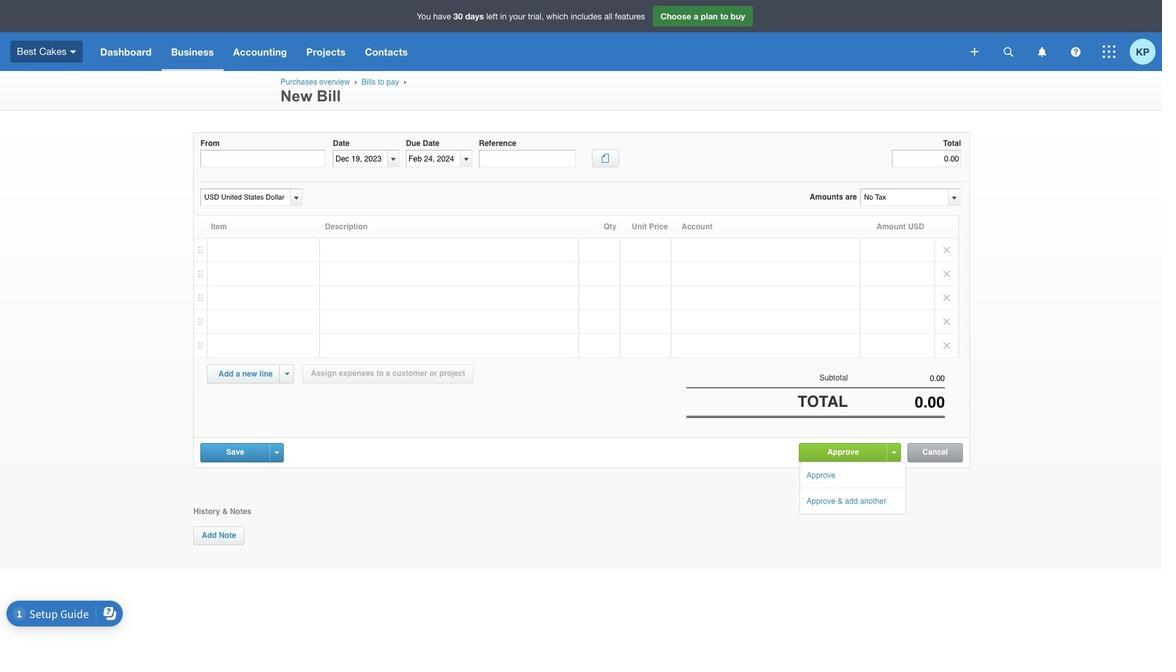 Task type: describe. For each thing, give the bounding box(es) containing it.
line
[[260, 370, 273, 379]]

kp button
[[1131, 32, 1163, 71]]

projects
[[307, 46, 346, 58]]

add note link
[[193, 527, 245, 546]]

projects button
[[297, 32, 356, 71]]

history
[[193, 507, 220, 517]]

Date text field
[[334, 151, 387, 167]]

due
[[406, 139, 421, 148]]

new
[[281, 87, 313, 105]]

reference
[[479, 139, 517, 148]]

Reference text field
[[479, 150, 576, 168]]

best cakes
[[17, 46, 67, 57]]

banner containing kp
[[0, 0, 1163, 71]]

from
[[201, 139, 220, 148]]

best
[[17, 46, 37, 57]]

Due Date text field
[[407, 151, 461, 167]]

days
[[465, 11, 484, 21]]

assign expenses to a customer or project link
[[303, 365, 474, 384]]

bills
[[362, 78, 376, 87]]

subtotal
[[820, 374, 849, 383]]

purchases overview link
[[281, 78, 350, 87]]

svg image
[[1071, 47, 1081, 57]]

delete line item image
[[936, 287, 959, 310]]

approve & add another link
[[801, 489, 906, 514]]

save
[[226, 448, 245, 457]]

more approve options... image
[[892, 452, 897, 454]]

& for approve
[[838, 497, 843, 506]]

0 vertical spatial to
[[721, 11, 729, 21]]

more add line options... image
[[285, 373, 289, 376]]

total
[[944, 139, 962, 148]]

amount usd
[[877, 223, 925, 232]]

assign expenses to a customer or project
[[311, 369, 466, 378]]

which
[[547, 12, 569, 21]]

add
[[846, 497, 859, 506]]

buy
[[731, 11, 746, 21]]

3 delete line item image from the top
[[936, 310, 959, 334]]

unit price
[[632, 223, 668, 232]]

approve & add another
[[807, 497, 887, 506]]

purchases overview › bills to pay › new bill
[[281, 78, 409, 105]]

history & notes
[[193, 507, 252, 517]]

item
[[211, 223, 227, 232]]

0 vertical spatial approve link
[[800, 444, 887, 462]]

svg image inside best cakes popup button
[[70, 50, 76, 54]]

a for to
[[694, 11, 699, 21]]

another
[[861, 497, 887, 506]]

due date
[[406, 139, 440, 148]]

approve for the topmost approve link
[[828, 448, 860, 457]]

dashboard link
[[91, 32, 161, 71]]

dashboard
[[100, 46, 152, 58]]

assign
[[311, 369, 337, 378]]

plan
[[701, 11, 719, 21]]

in
[[501, 12, 507, 21]]

cancel
[[923, 448, 949, 457]]

left
[[487, 12, 498, 21]]

you have 30 days left in your trial, which includes all features
[[417, 11, 646, 21]]

account
[[682, 223, 713, 232]]

choose a plan to buy
[[661, 11, 746, 21]]

have
[[434, 12, 451, 21]]

project
[[440, 369, 466, 378]]

business
[[171, 46, 214, 58]]

to inside purchases overview › bills to pay › new bill
[[378, 78, 385, 87]]

kp
[[1137, 46, 1150, 57]]

includes
[[571, 12, 602, 21]]

contacts button
[[356, 32, 418, 71]]



Task type: vqa. For each thing, say whether or not it's contained in the screenshot.
the Add a new line
yes



Task type: locate. For each thing, give the bounding box(es) containing it.
bill
[[317, 87, 341, 105]]

total
[[798, 393, 849, 411]]

you
[[417, 12, 431, 21]]

date
[[333, 139, 350, 148], [423, 139, 440, 148]]

0 vertical spatial approve
[[828, 448, 860, 457]]

delete line item image
[[936, 239, 959, 262], [936, 263, 959, 286], [936, 310, 959, 334], [936, 334, 959, 358]]

features
[[615, 12, 646, 21]]

approve for approve & add another
[[807, 497, 836, 506]]

0 horizontal spatial add
[[202, 532, 217, 541]]

approve link
[[800, 444, 887, 462], [801, 463, 906, 488]]

new
[[242, 370, 257, 379]]

None text field
[[201, 150, 326, 168], [201, 190, 288, 206], [849, 394, 946, 412], [201, 150, 326, 168], [201, 190, 288, 206], [849, 394, 946, 412]]

amounts are
[[810, 193, 858, 202]]

a left "plan"
[[694, 11, 699, 21]]

1 vertical spatial to
[[378, 78, 385, 87]]

add note
[[202, 532, 236, 541]]

your
[[509, 12, 526, 21]]

1 horizontal spatial add
[[219, 370, 234, 379]]

overview
[[320, 78, 350, 87]]

cakes
[[39, 46, 67, 57]]

cancel button
[[909, 444, 963, 462]]

all
[[605, 12, 613, 21]]

or
[[430, 369, 438, 378]]

2 vertical spatial to
[[377, 369, 384, 378]]

approve
[[828, 448, 860, 457], [807, 471, 836, 480], [807, 497, 836, 506]]

to right expenses
[[377, 369, 384, 378]]

note
[[219, 532, 236, 541]]

2 delete line item image from the top
[[936, 263, 959, 286]]

0 horizontal spatial ›
[[355, 78, 357, 86]]

a
[[694, 11, 699, 21], [386, 369, 390, 378], [236, 370, 240, 379]]

choose
[[661, 11, 692, 21]]

1 horizontal spatial ›
[[404, 78, 407, 86]]

add
[[219, 370, 234, 379], [202, 532, 217, 541]]

add a new line
[[219, 370, 273, 379]]

› left bills
[[355, 78, 357, 86]]

›
[[355, 78, 357, 86], [404, 78, 407, 86]]

1 delete line item image from the top
[[936, 239, 959, 262]]

add left new
[[219, 370, 234, 379]]

to left "pay"
[[378, 78, 385, 87]]

banner
[[0, 0, 1163, 71]]

amounts
[[810, 193, 844, 202]]

1 vertical spatial add
[[202, 532, 217, 541]]

usd
[[909, 223, 925, 232]]

2 › from the left
[[404, 78, 407, 86]]

amount
[[877, 223, 907, 232]]

qty
[[604, 223, 617, 232]]

bills to pay link
[[362, 78, 399, 87]]

accounting button
[[224, 32, 297, 71]]

0 horizontal spatial a
[[236, 370, 240, 379]]

expenses
[[339, 369, 375, 378]]

& for history
[[222, 507, 228, 517]]

& left add
[[838, 497, 843, 506]]

2 vertical spatial approve
[[807, 497, 836, 506]]

add left note
[[202, 532, 217, 541]]

more save options... image
[[275, 452, 279, 454]]

1 vertical spatial approve link
[[801, 463, 906, 488]]

1 horizontal spatial date
[[423, 139, 440, 148]]

approve link up approve & add another
[[800, 444, 887, 462]]

a inside add a new line link
[[236, 370, 240, 379]]

0 horizontal spatial &
[[222, 507, 228, 517]]

trial,
[[528, 12, 544, 21]]

0 vertical spatial add
[[219, 370, 234, 379]]

a inside assign expenses to a customer or project link
[[386, 369, 390, 378]]

None text field
[[862, 190, 948, 206], [849, 375, 946, 384], [862, 190, 948, 206], [849, 375, 946, 384]]

4 delete line item image from the top
[[936, 334, 959, 358]]

add for add a new line
[[219, 370, 234, 379]]

a left new
[[236, 370, 240, 379]]

Total text field
[[893, 150, 962, 168]]

& left notes
[[222, 507, 228, 517]]

0 horizontal spatial date
[[333, 139, 350, 148]]

save link
[[201, 444, 270, 462]]

pay
[[387, 78, 399, 87]]

contacts
[[365, 46, 408, 58]]

a left customer
[[386, 369, 390, 378]]

svg image
[[1103, 45, 1116, 58], [1004, 47, 1014, 57], [1038, 47, 1047, 57], [972, 48, 979, 56], [70, 50, 76, 54]]

2 horizontal spatial a
[[694, 11, 699, 21]]

30
[[454, 11, 463, 21]]

add for add note
[[202, 532, 217, 541]]

description
[[325, 223, 368, 232]]

notes
[[230, 507, 252, 517]]

1 date from the left
[[333, 139, 350, 148]]

business button
[[161, 32, 224, 71]]

add a new line link
[[211, 365, 281, 384]]

accounting
[[233, 46, 287, 58]]

to left buy at the right top of page
[[721, 11, 729, 21]]

to
[[721, 11, 729, 21], [378, 78, 385, 87], [377, 369, 384, 378]]

1 horizontal spatial &
[[838, 497, 843, 506]]

approve for the bottom approve link
[[807, 471, 836, 480]]

price
[[650, 223, 668, 232]]

0 vertical spatial &
[[838, 497, 843, 506]]

date up due date text box
[[423, 139, 440, 148]]

unit
[[632, 223, 647, 232]]

approve link up approve & add another link
[[801, 463, 906, 488]]

purchases
[[281, 78, 317, 87]]

1 › from the left
[[355, 78, 357, 86]]

are
[[846, 193, 858, 202]]

1 vertical spatial approve
[[807, 471, 836, 480]]

1 horizontal spatial a
[[386, 369, 390, 378]]

a for line
[[236, 370, 240, 379]]

1 vertical spatial &
[[222, 507, 228, 517]]

2 date from the left
[[423, 139, 440, 148]]

customer
[[393, 369, 428, 378]]

date up date text field
[[333, 139, 350, 148]]

› right "pay"
[[404, 78, 407, 86]]

&
[[838, 497, 843, 506], [222, 507, 228, 517]]

best cakes button
[[0, 32, 91, 71]]



